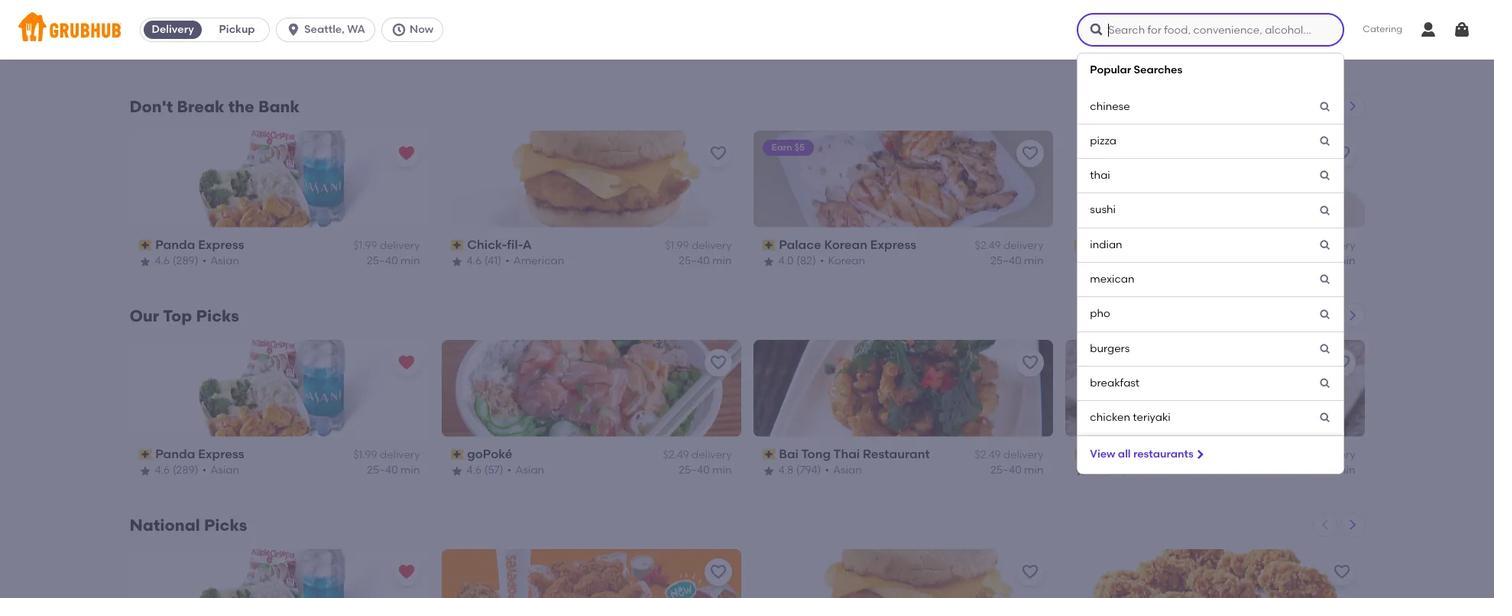 Task type: locate. For each thing, give the bounding box(es) containing it.
caret right icon image
[[1346, 100, 1359, 112], [1346, 309, 1359, 322], [1346, 519, 1359, 531]]

subscription pass image up the our
[[139, 240, 152, 251]]

$2.49 for bai tong thai restaurant
[[975, 449, 1001, 462]]

25–40 for star icon to the left of 4.0
[[991, 255, 1022, 268]]

express for the
[[198, 238, 244, 252]]

all
[[1118, 448, 1131, 461]]

korean
[[824, 238, 867, 252], [828, 255, 865, 268]]

svg image for pizza
[[1319, 135, 1332, 148]]

(289) for our top picks
[[172, 464, 198, 477]]

subscription pass image left gopoké
[[451, 449, 464, 460]]

earn $5
[[772, 142, 805, 153]]

1 vertical spatial saved restaurant image
[[397, 563, 415, 581]]

3 caret right icon image from the top
[[1346, 519, 1359, 531]]

4.6 (289) for don't break the bank
[[155, 255, 198, 268]]

0 vertical spatial korean
[[824, 238, 867, 252]]

• asian
[[514, 46, 551, 59], [202, 255, 239, 268], [202, 464, 239, 477], [507, 464, 544, 477], [825, 464, 862, 477], [1131, 464, 1168, 477]]

national
[[130, 516, 200, 535]]

bowls
[[1145, 255, 1175, 268]]

subscription pass image left palace
[[762, 240, 776, 251]]

min for star icon on top of the our
[[401, 255, 420, 268]]

0 vertical spatial saved restaurant image
[[397, 354, 415, 372]]

kitchen
[[1138, 447, 1184, 461]]

$2.49 for palace korean express
[[975, 239, 1001, 252]]

panda up top
[[155, 238, 195, 252]]

1 saved restaurant button from the top
[[392, 140, 420, 167]]

svg image for chinese
[[1319, 101, 1332, 113]]

$7.49 delivery
[[353, 30, 420, 43]]

save this restaurant image for chick-fil-a
[[709, 144, 727, 163]]

korean up • korean
[[824, 238, 867, 252]]

thai
[[834, 447, 860, 461]]

star icon image up national
[[139, 465, 151, 477]]

list box inside main navigation 'navigation'
[[1077, 53, 1345, 475]]

yummy
[[1091, 447, 1135, 461]]

1 vertical spatial korean
[[828, 255, 865, 268]]

2 vertical spatial (289)
[[172, 464, 198, 477]]

view all restaurants
[[1090, 448, 1194, 461]]

•
[[514, 46, 518, 59], [202, 255, 207, 268], [505, 255, 510, 268], [820, 255, 824, 268], [1137, 255, 1142, 268], [202, 464, 207, 477], [507, 464, 512, 477], [825, 464, 829, 477], [1131, 464, 1135, 477]]

bai tong thai restaurant
[[779, 447, 930, 461]]

sodo
[[155, 28, 192, 43]]

panda express up national picks
[[155, 447, 244, 461]]

0 vertical spatial panda
[[155, 238, 195, 252]]

min for star icon to the left of 4.6 (57)
[[712, 464, 732, 477]]

(289) for don't break the bank
[[172, 255, 198, 268]]

1 caret right icon image from the top
[[1346, 100, 1359, 112]]

• for star icon to the left of 4.6 (41)
[[505, 255, 510, 268]]

1 vertical spatial 4.6 (289)
[[155, 255, 198, 268]]

subscription pass image left view
[[1074, 449, 1088, 460]]

25–40 min for star icon to the left of 4.8
[[991, 464, 1044, 477]]

0 vertical spatial panda express
[[155, 238, 244, 252]]

subscription pass image for panda express
[[139, 240, 152, 251]]

1 vertical spatial panda express
[[155, 447, 244, 461]]

(63)
[[1107, 464, 1127, 477]]

subscription pass image
[[139, 240, 152, 251], [762, 240, 776, 251], [451, 449, 464, 460], [762, 449, 776, 460]]

panda express for break
[[155, 238, 244, 252]]

panda express up 'our top picks' on the left bottom
[[155, 238, 244, 252]]

• for star icon to the left of 4.0
[[820, 255, 824, 268]]

star icon image
[[451, 46, 463, 59], [139, 256, 151, 268], [451, 256, 463, 268], [762, 256, 775, 268], [1074, 256, 1086, 268], [139, 465, 151, 477], [451, 465, 463, 477], [762, 465, 775, 477], [1074, 465, 1086, 477]]

now
[[410, 23, 434, 36]]

saved restaurant button
[[392, 140, 420, 167], [392, 349, 420, 377], [392, 558, 420, 586]]

min
[[401, 46, 420, 59], [712, 46, 732, 59], [401, 255, 420, 268], [712, 255, 732, 268], [1024, 255, 1044, 268], [1336, 255, 1356, 268], [401, 464, 420, 477], [712, 464, 732, 477], [1024, 464, 1044, 477], [1336, 464, 1356, 477]]

indian
[[1090, 238, 1123, 251]]

4.9 (202)
[[1090, 255, 1134, 268]]

catering
[[1363, 24, 1403, 35]]

panda express for top
[[155, 447, 244, 461]]

0 vertical spatial caret right icon image
[[1346, 100, 1359, 112]]

national picks
[[130, 516, 247, 535]]

(41)
[[484, 255, 501, 268]]

2 panda from the top
[[155, 447, 195, 461]]

gopoké
[[467, 447, 512, 461]]

seattle, wa button
[[276, 18, 381, 42]]

panda for top
[[155, 447, 195, 461]]

$1.99 delivery for don't break the bank
[[353, 239, 420, 252]]

3 caret left icon image from the top
[[1319, 519, 1331, 531]]

1 saved restaurant image from the top
[[397, 354, 415, 372]]

star icon image right 40–55 min
[[451, 46, 463, 59]]

2 vertical spatial caret left icon image
[[1319, 519, 1331, 531]]

25–40 min for star icon to the left of 4.6 (41)
[[679, 255, 732, 268]]

save this restaurant image for yummy kitchen
[[1333, 354, 1351, 372]]

american
[[513, 255, 564, 268]]

asian
[[522, 46, 551, 59], [210, 255, 239, 268], [210, 464, 239, 477], [515, 464, 544, 477], [833, 464, 862, 477], [1139, 464, 1168, 477]]

subscription pass image up national
[[139, 449, 152, 460]]

top
[[163, 306, 192, 325]]

subscription pass image for yummy kitchen
[[1074, 449, 1088, 460]]

2 vertical spatial 4.6 (289)
[[155, 464, 198, 477]]

1 list box from the left
[[0, 53, 1494, 598]]

2 caret right icon image from the top
[[1346, 309, 1359, 322]]

subscription pass image
[[139, 31, 152, 41], [451, 240, 464, 251], [1074, 240, 1088, 251], [139, 449, 152, 460], [1074, 449, 1088, 460]]

saved restaurant button for our top picks
[[392, 349, 420, 377]]

3 saved restaurant button from the top
[[392, 558, 420, 586]]

1 vertical spatial panda
[[155, 447, 195, 461]]

• asian for star icon left of 4.7
[[1131, 464, 1168, 477]]

2 vertical spatial saved restaurant button
[[392, 558, 420, 586]]

1 caret left icon image from the top
[[1319, 100, 1331, 112]]

star icon image left 4.8
[[762, 465, 775, 477]]

panda up national
[[155, 447, 195, 461]]

star icon image left 4.7
[[1074, 465, 1086, 477]]

caret left icon image
[[1319, 100, 1331, 112], [1319, 309, 1331, 322], [1319, 519, 1331, 531]]

25–40 min for star icon on top of the our
[[367, 255, 420, 268]]

25–40 min for star icon to the right of 40–55 min
[[679, 46, 732, 59]]

1 panda express from the top
[[155, 238, 244, 252]]

palace korean express
[[779, 238, 917, 252]]

subscription pass image left indian
[[1074, 240, 1088, 251]]

• american
[[505, 255, 564, 268]]

svg image
[[1419, 21, 1438, 39], [1319, 101, 1332, 113], [1319, 135, 1332, 148], [1319, 239, 1332, 251], [1319, 308, 1332, 321], [1319, 378, 1332, 390], [1194, 448, 1206, 461]]

the
[[228, 97, 254, 116]]

subscription pass image left bai
[[762, 449, 776, 460]]

4.6
[[467, 46, 482, 59], [155, 255, 170, 268], [467, 255, 482, 268], [155, 464, 170, 477], [467, 464, 482, 477]]

catering button
[[1352, 12, 1413, 47]]

4.6 for gopoké subscription pass image
[[467, 464, 482, 477]]

star icon image left 4.0
[[762, 256, 775, 268]]

25–40 for star icon on top of the our
[[367, 255, 398, 268]]

saved restaurant image
[[397, 354, 415, 372], [397, 563, 415, 581]]

fil-
[[507, 238, 523, 252]]

subscription pass image for bai tong thai restaurant
[[762, 449, 776, 460]]

express
[[198, 238, 244, 252], [870, 238, 917, 252], [198, 447, 244, 461]]

$2.49 delivery for palace korean express
[[975, 239, 1044, 252]]

2 caret left icon image from the top
[[1319, 309, 1331, 322]]

25–40 for star icon to the left of 4.6 (41)
[[679, 255, 710, 268]]

$2.49 delivery
[[975, 239, 1044, 252], [1287, 239, 1356, 252], [663, 449, 732, 462], [975, 449, 1044, 462]]

korean down palace korean express on the right
[[828, 255, 865, 268]]

teriyaki
[[1133, 411, 1171, 424]]

4.6 for panda express subscription pass image
[[155, 255, 170, 268]]

1 panda from the top
[[155, 238, 195, 252]]

subscription pass image for sodo bento
[[139, 31, 152, 41]]

asian for star icon left of 4.7
[[1139, 464, 1168, 477]]

2 panda express from the top
[[155, 447, 244, 461]]

• for star icon on top of the our
[[202, 255, 207, 268]]

svg image for pho
[[1319, 308, 1332, 321]]

subscription pass image left chick-
[[451, 240, 464, 251]]

4.0 (82)
[[778, 255, 816, 268]]

picks right top
[[196, 306, 239, 325]]

our top picks
[[130, 306, 239, 325]]

25–40
[[679, 46, 710, 59], [367, 255, 398, 268], [679, 255, 710, 268], [991, 255, 1022, 268], [1302, 255, 1334, 268], [367, 464, 398, 477], [679, 464, 710, 477], [991, 464, 1022, 477], [1302, 464, 1334, 477]]

1 vertical spatial picks
[[204, 516, 247, 535]]

a
[[523, 238, 532, 252]]

1 vertical spatial (289)
[[172, 255, 198, 268]]

asian for star icon to the left of 4.6 (57)
[[515, 464, 544, 477]]

25–40 for star icon to the right of 40–55 min
[[679, 46, 710, 59]]

chipotle
[[1091, 238, 1143, 252]]

1 vertical spatial caret left icon image
[[1319, 309, 1331, 322]]

$1.99 delivery for our top picks
[[353, 449, 420, 462]]

save this restaurant button
[[704, 140, 732, 167], [1016, 140, 1044, 167], [1328, 140, 1356, 167], [704, 349, 732, 377], [1016, 349, 1044, 377], [1328, 349, 1356, 377], [704, 558, 732, 586], [1016, 558, 1044, 586], [1328, 558, 1356, 586]]

2 saved restaurant image from the top
[[397, 563, 415, 581]]

1 vertical spatial saved restaurant button
[[392, 349, 420, 377]]

2 vertical spatial caret right icon image
[[1346, 519, 1359, 531]]

caret left icon image for picks
[[1319, 309, 1331, 322]]

min for star icon to the left of 4.6 (41)
[[712, 255, 732, 268]]

subscription pass image up breakfast
[[139, 31, 152, 41]]

save this restaurant image
[[709, 144, 727, 163], [1333, 144, 1351, 163], [1333, 354, 1351, 372], [709, 563, 727, 581], [1021, 563, 1039, 581]]

asian for star icon to the right of 40–55 min
[[522, 46, 551, 59]]

list box
[[0, 53, 1494, 598], [1077, 53, 1345, 475]]

$2.49
[[975, 239, 1001, 252], [1287, 239, 1313, 252], [663, 449, 689, 462], [975, 449, 1001, 462]]

break
[[177, 97, 224, 116]]

$1.99 delivery
[[353, 239, 420, 252], [665, 239, 732, 252], [353, 449, 420, 462]]

2 saved restaurant button from the top
[[392, 349, 420, 377]]

4.8 (794)
[[778, 464, 821, 477]]

0 vertical spatial saved restaurant button
[[392, 140, 420, 167]]

caret left icon image for the
[[1319, 100, 1331, 112]]

delivery
[[380, 30, 420, 43], [380, 239, 420, 252], [692, 239, 732, 252], [1004, 239, 1044, 252], [1315, 239, 1356, 252], [380, 449, 420, 462], [692, 449, 732, 462], [1004, 449, 1044, 462], [1315, 449, 1356, 462]]

save this restaurant image
[[1021, 144, 1039, 163], [709, 354, 727, 372], [1021, 354, 1039, 372], [1333, 563, 1351, 581]]

1 vertical spatial caret right icon image
[[1346, 309, 1359, 322]]

(289)
[[484, 46, 510, 59], [172, 255, 198, 268], [172, 464, 198, 477]]

restaurants
[[1133, 448, 1194, 461]]

picks right national
[[204, 516, 247, 535]]

min for star icon to the right of 40–55 min
[[712, 46, 732, 59]]

saved restaurant image
[[397, 144, 415, 163]]

25–40 min
[[679, 46, 732, 59], [367, 255, 420, 268], [679, 255, 732, 268], [991, 255, 1044, 268], [1302, 255, 1356, 268], [367, 464, 420, 477], [679, 464, 732, 477], [991, 464, 1044, 477], [1302, 464, 1356, 477]]

0 vertical spatial caret left icon image
[[1319, 100, 1331, 112]]

seattle, wa
[[304, 23, 365, 36]]

• asian for star icon to the left of 4.8
[[825, 464, 862, 477]]

star icon image left 4.6 (41)
[[451, 256, 463, 268]]

2 list box from the left
[[1077, 53, 1345, 475]]

• korean
[[820, 255, 865, 268]]

picks
[[196, 306, 239, 325], [204, 516, 247, 535]]

asian for star icon on top of the our
[[210, 255, 239, 268]]

$7.49
[[353, 30, 377, 43]]

svg image
[[1453, 21, 1471, 39], [286, 22, 301, 37], [391, 22, 407, 37], [1089, 22, 1105, 37], [1319, 170, 1332, 182], [1319, 205, 1332, 217], [1319, 274, 1332, 286], [1319, 343, 1332, 355], [1319, 412, 1332, 425]]

4.6 (289)
[[467, 46, 510, 59], [155, 255, 198, 268], [155, 464, 198, 477]]



Task type: vqa. For each thing, say whether or not it's contained in the screenshot.
second CARET RIGHT ICON from the top
yes



Task type: describe. For each thing, give the bounding box(es) containing it.
main navigation navigation
[[0, 0, 1494, 598]]

don't break the bank
[[130, 97, 300, 116]]

$3.49
[[1287, 449, 1313, 462]]

caret right icon image for the
[[1346, 100, 1359, 112]]

4.6 (41)
[[467, 255, 501, 268]]

$2.49 delivery for gopoké
[[663, 449, 732, 462]]

asian for star icon above national
[[210, 464, 239, 477]]

• asian for star icon to the right of 40–55 min
[[514, 46, 551, 59]]

4.6 (57)
[[467, 464, 504, 477]]

• for star icon to the right of 40–55 min
[[514, 46, 518, 59]]

subscription pass image for panda express
[[139, 449, 152, 460]]

delivery button
[[141, 18, 205, 42]]

$2.49 delivery for chipotle
[[1287, 239, 1356, 252]]

bank
[[258, 97, 300, 116]]

star icon image left 4.9
[[1074, 256, 1086, 268]]

subscription pass image for gopoké
[[451, 449, 464, 460]]

$1.99 for our top picks
[[353, 449, 377, 462]]

4.6 for subscription pass icon for chick-fil-a
[[467, 255, 482, 268]]

chinese
[[1090, 100, 1130, 113]]

$3.49 delivery
[[1287, 449, 1356, 462]]

(794)
[[796, 464, 821, 477]]

25–40 min for star icon left of 4.7
[[1302, 464, 1356, 477]]

25–40 min for star icon to the left of 4.0
[[991, 255, 1044, 268]]

4.0
[[778, 255, 794, 268]]

tong
[[801, 447, 831, 461]]

korean for palace
[[824, 238, 867, 252]]

(82)
[[796, 255, 816, 268]]

• for star icon left of 4.9
[[1137, 255, 1142, 268]]

25–40 min for star icon left of 4.9
[[1302, 255, 1356, 268]]

bai
[[779, 447, 799, 461]]

burgers
[[1090, 342, 1130, 355]]

thai
[[1090, 169, 1110, 182]]

subscription pass image for palace korean express
[[762, 240, 776, 251]]

popular searches
[[1090, 63, 1183, 76]]

$1.99 for don't break the bank
[[353, 239, 377, 252]]

$5
[[794, 142, 805, 153]]

25–40 min for star icon to the left of 4.6 (57)
[[679, 464, 732, 477]]

40–55
[[367, 46, 398, 59]]

pickup button
[[205, 18, 269, 42]]

• for star icon to the left of 4.8
[[825, 464, 829, 477]]

$2.49 for chipotle
[[1287, 239, 1313, 252]]

40–55 min
[[367, 46, 420, 59]]

4.9
[[1090, 255, 1105, 268]]

(57)
[[484, 464, 504, 477]]

0 vertical spatial (289)
[[484, 46, 510, 59]]

korean for •
[[828, 255, 865, 268]]

subscription pass image for chipotle
[[1074, 240, 1088, 251]]

mexican
[[1090, 273, 1135, 286]]

express for picks
[[198, 447, 244, 461]]

don't
[[130, 97, 173, 116]]

0 vertical spatial 4.6 (289)
[[467, 46, 510, 59]]

earn
[[772, 142, 792, 153]]

chick-fil-a
[[467, 238, 532, 252]]

popular
[[1090, 63, 1131, 76]]

subscription pass image for chick-fil-a
[[451, 240, 464, 251]]

bento
[[195, 28, 231, 43]]

sodo bento
[[155, 28, 231, 43]]

25–40 for star icon to the left of 4.6 (57)
[[679, 464, 710, 477]]

pho
[[1090, 308, 1110, 321]]

our
[[130, 306, 159, 325]]

asian for star icon to the left of 4.8
[[833, 464, 862, 477]]

svg image for indian
[[1319, 239, 1332, 251]]

4.8
[[778, 464, 794, 477]]

restaurant
[[863, 447, 930, 461]]

chick-
[[467, 238, 507, 252]]

caret right icon image for picks
[[1346, 309, 1359, 322]]

• for star icon left of 4.7
[[1131, 464, 1135, 477]]

min for star icon above national
[[401, 464, 420, 477]]

wa
[[347, 23, 365, 36]]

0 vertical spatial picks
[[196, 306, 239, 325]]

4.7
[[1090, 464, 1104, 477]]

svg image inside seattle, wa button
[[286, 22, 301, 37]]

palace
[[779, 238, 821, 252]]

pizza
[[1090, 134, 1117, 147]]

• for star icon above national
[[202, 464, 207, 477]]

25–40 min for star icon above national
[[367, 464, 420, 477]]

4.6 (289) for our top picks
[[155, 464, 198, 477]]

Search for food, convenience, alcohol... search field
[[1077, 13, 1345, 47]]

min for star icon to the left of 4.0
[[1024, 255, 1044, 268]]

breakfast
[[139, 46, 188, 59]]

save this restaurant image for chipotle
[[1333, 144, 1351, 163]]

star icon image up the our
[[139, 256, 151, 268]]

seattle,
[[304, 23, 345, 36]]

svg image inside now button
[[391, 22, 407, 37]]

view
[[1090, 448, 1116, 461]]

star icon image left 4.6 (57)
[[451, 465, 463, 477]]

• asian for star icon above national
[[202, 464, 239, 477]]

chicken teriyaki
[[1090, 411, 1171, 424]]

25–40 for star icon left of 4.9
[[1302, 255, 1334, 268]]

25–40 for star icon left of 4.7
[[1302, 464, 1334, 477]]

saved restaurant button for don't break the bank
[[392, 140, 420, 167]]

(202)
[[1107, 255, 1134, 268]]

searches
[[1134, 63, 1183, 76]]

• for star icon to the left of 4.6 (57)
[[507, 464, 512, 477]]

sushi
[[1090, 204, 1116, 217]]

breakfast
[[1090, 377, 1140, 390]]

delivery
[[152, 23, 194, 36]]

25–40 for star icon to the left of 4.8
[[991, 464, 1022, 477]]

pickup
[[219, 23, 255, 36]]

$2.49 delivery for bai tong thai restaurant
[[975, 449, 1044, 462]]

yummy kitchen
[[1091, 447, 1184, 461]]

now button
[[381, 18, 450, 42]]

svg image for breakfast
[[1319, 378, 1332, 390]]

• bowls
[[1137, 255, 1175, 268]]

min for star icon left of 4.7
[[1336, 464, 1356, 477]]

min for star icon to the left of 4.8
[[1024, 464, 1044, 477]]

$2.49 for gopoké
[[663, 449, 689, 462]]

chicken
[[1090, 411, 1130, 424]]

4.6 for subscription pass icon related to panda express
[[155, 464, 170, 477]]

4.7 (63)
[[1090, 464, 1127, 477]]

panda for break
[[155, 238, 195, 252]]

• asian for star icon on top of the our
[[202, 255, 239, 268]]

25–40 for star icon above national
[[367, 464, 398, 477]]

• asian for star icon to the left of 4.6 (57)
[[507, 464, 544, 477]]

min for star icon left of 4.9
[[1336, 255, 1356, 268]]



